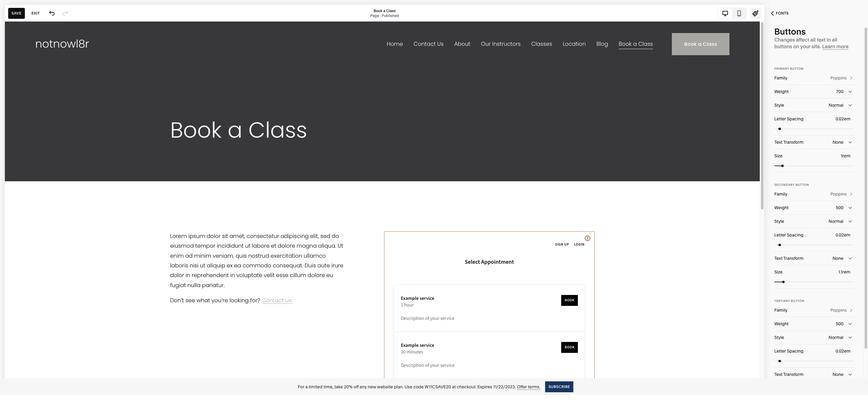 Task type: locate. For each thing, give the bounding box(es) containing it.
1 horizontal spatial all
[[833, 37, 838, 43]]

1 vertical spatial weight
[[775, 205, 789, 211]]

normal
[[830, 103, 844, 108], [830, 219, 844, 224], [830, 335, 844, 341]]

1 500 from the top
[[837, 205, 844, 211]]

save button
[[8, 8, 25, 19]]

spacing for secondary
[[788, 232, 804, 238]]

0 vertical spatial text transform
[[775, 140, 804, 145]]

primary button
[[775, 67, 804, 70]]

changes
[[775, 37, 796, 43]]

3 normal from the top
[[830, 335, 844, 341]]

1 vertical spatial letter spacing
[[775, 232, 804, 238]]

letter spacing text field for secondary button
[[836, 232, 853, 239]]

Size range field
[[775, 159, 854, 173], [775, 275, 854, 289]]

learn more link
[[823, 43, 850, 50]]

2 text from the top
[[775, 256, 783, 261]]

2 letter spacing text field from the top
[[836, 232, 853, 239]]

1 family from the top
[[775, 75, 788, 81]]

3 letter spacing from the top
[[775, 349, 804, 354]]

2 letter spacing from the top
[[775, 232, 804, 238]]

1 vertical spatial 500
[[837, 321, 844, 327]]

2 vertical spatial letter spacing range field
[[775, 355, 854, 368]]

1 size from the top
[[775, 153, 783, 159]]

1 vertical spatial button
[[796, 183, 810, 187]]

subscribe
[[549, 385, 571, 389]]

transform for primary
[[784, 140, 804, 145]]

spacing
[[788, 116, 804, 122], [788, 232, 804, 238], [788, 349, 804, 354]]

1 vertical spatial text transform
[[775, 256, 804, 261]]

a inside book a class page · published
[[384, 8, 386, 13]]

2 500 from the top
[[837, 321, 844, 327]]

off
[[354, 384, 359, 390]]

button for tertiary button
[[792, 300, 805, 303]]

1 letter from the top
[[775, 116, 787, 122]]

buttons
[[775, 43, 793, 49]]

1 vertical spatial family
[[775, 192, 788, 197]]

text
[[775, 140, 783, 145], [775, 256, 783, 261], [775, 372, 783, 378]]

family for tertiary
[[775, 308, 788, 313]]

1 vertical spatial none
[[833, 256, 844, 261]]

normal for secondary button
[[830, 219, 844, 224]]

tertiary
[[775, 300, 791, 303]]

3 weight from the top
[[775, 321, 789, 327]]

weight down tertiary
[[775, 321, 789, 327]]

normal for tertiary button
[[830, 335, 844, 341]]

poppins
[[831, 75, 848, 81], [831, 192, 848, 197], [831, 308, 848, 313]]

spacing for primary
[[788, 116, 804, 122]]

0 vertical spatial family
[[775, 75, 788, 81]]

book
[[374, 8, 383, 13]]

letter for tertiary button
[[775, 349, 787, 354]]

3 letter from the top
[[775, 349, 787, 354]]

plan.
[[394, 384, 404, 390]]

0 vertical spatial letter spacing
[[775, 116, 804, 122]]

0 vertical spatial letter spacing text field
[[836, 116, 853, 122]]

family down secondary on the top of the page
[[775, 192, 788, 197]]

2 vertical spatial text
[[775, 372, 783, 378]]

size up secondary on the top of the page
[[775, 153, 783, 159]]

2 vertical spatial letter spacing
[[775, 349, 804, 354]]

0 vertical spatial letter
[[775, 116, 787, 122]]

secondary button
[[775, 183, 810, 187]]

letter
[[775, 116, 787, 122], [775, 232, 787, 238], [775, 349, 787, 354]]

expires
[[478, 384, 493, 390]]

a
[[384, 8, 386, 13], [306, 384, 308, 390]]

a right for
[[306, 384, 308, 390]]

500
[[837, 205, 844, 211], [837, 321, 844, 327]]

letter spacing range field for tertiary button
[[775, 355, 854, 368]]

w11csave20
[[425, 384, 452, 390]]

2 letter from the top
[[775, 232, 787, 238]]

11/22/2023.
[[494, 384, 516, 390]]

0 horizontal spatial a
[[306, 384, 308, 390]]

2 vertical spatial poppins
[[831, 308, 848, 313]]

none for primary button
[[833, 140, 844, 145]]

1 style from the top
[[775, 103, 785, 108]]

checkout.
[[457, 384, 477, 390]]

class
[[387, 8, 396, 13]]

2 style from the top
[[775, 219, 785, 224]]

3 none from the top
[[833, 372, 844, 378]]

0 vertical spatial size
[[775, 153, 783, 159]]

3 letter spacing text field from the top
[[836, 348, 853, 355]]

transform for tertiary
[[784, 372, 804, 378]]

size up tertiary
[[775, 270, 783, 275]]

2 vertical spatial none
[[833, 372, 844, 378]]

on
[[794, 43, 800, 49]]

1 size range field from the top
[[775, 159, 854, 173]]

weight
[[775, 89, 789, 94], [775, 205, 789, 211], [775, 321, 789, 327]]

1 letter spacing range field from the top
[[775, 122, 854, 136]]

3 family from the top
[[775, 308, 788, 313]]

spacing for tertiary
[[788, 349, 804, 354]]

family for primary
[[775, 75, 788, 81]]

page
[[371, 13, 380, 18]]

3 transform from the top
[[784, 372, 804, 378]]

1 vertical spatial a
[[306, 384, 308, 390]]

letter spacing text field for primary button
[[836, 116, 853, 122]]

time,
[[324, 384, 334, 390]]

none
[[833, 140, 844, 145], [833, 256, 844, 261], [833, 372, 844, 378]]

0 horizontal spatial all
[[811, 37, 817, 43]]

0 vertical spatial button
[[791, 67, 804, 70]]

2 vertical spatial text transform
[[775, 372, 804, 378]]

500 for tertiary button
[[837, 321, 844, 327]]

2 vertical spatial button
[[792, 300, 805, 303]]

weight for tertiary button
[[775, 321, 789, 327]]

1 text transform from the top
[[775, 140, 804, 145]]

2 family from the top
[[775, 192, 788, 197]]

0 vertical spatial none
[[833, 140, 844, 145]]

2 normal from the top
[[830, 219, 844, 224]]

all up the site.
[[811, 37, 817, 43]]

all
[[811, 37, 817, 43], [833, 37, 838, 43]]

2 vertical spatial transform
[[784, 372, 804, 378]]

size range field for 500
[[775, 275, 854, 289]]

1 vertical spatial size
[[775, 270, 783, 275]]

3 text transform from the top
[[775, 372, 804, 378]]

1 vertical spatial style
[[775, 219, 785, 224]]

family down primary
[[775, 75, 788, 81]]

Letter Spacing text field
[[836, 116, 853, 122], [836, 232, 853, 239], [836, 348, 853, 355]]

all right in on the right top of the page
[[833, 37, 838, 43]]

1 text from the top
[[775, 140, 783, 145]]

new
[[368, 384, 377, 390]]

2 vertical spatial spacing
[[788, 349, 804, 354]]

fonts button
[[765, 7, 796, 20]]

family
[[775, 75, 788, 81], [775, 192, 788, 197], [775, 308, 788, 313]]

0 vertical spatial poppins
[[831, 75, 848, 81]]

exit
[[31, 11, 40, 15]]

0 vertical spatial normal
[[830, 103, 844, 108]]

0 vertical spatial text
[[775, 140, 783, 145]]

weight for primary button
[[775, 89, 789, 94]]

website
[[378, 384, 393, 390]]

2 text transform from the top
[[775, 256, 804, 261]]

1 vertical spatial transform
[[784, 256, 804, 261]]

2 vertical spatial weight
[[775, 321, 789, 327]]

button right tertiary
[[792, 300, 805, 303]]

letter spacing
[[775, 116, 804, 122], [775, 232, 804, 238], [775, 349, 804, 354]]

1 vertical spatial letter
[[775, 232, 787, 238]]

1 letter spacing text field from the top
[[836, 116, 853, 122]]

0 vertical spatial size range field
[[775, 159, 854, 173]]

2 all from the left
[[833, 37, 838, 43]]

2 vertical spatial style
[[775, 335, 785, 341]]

family down tertiary
[[775, 308, 788, 313]]

button right primary
[[791, 67, 804, 70]]

2 size from the top
[[775, 270, 783, 275]]

3 spacing from the top
[[788, 349, 804, 354]]

0 vertical spatial transform
[[784, 140, 804, 145]]

text for tertiary button
[[775, 372, 783, 378]]

at
[[453, 384, 456, 390]]

2 weight from the top
[[775, 205, 789, 211]]

style for primary button
[[775, 103, 785, 108]]

buttons
[[775, 26, 807, 37]]

1 normal from the top
[[830, 103, 844, 108]]

1 letter spacing from the top
[[775, 116, 804, 122]]

0 vertical spatial spacing
[[788, 116, 804, 122]]

2 transform from the top
[[784, 256, 804, 261]]

2 none from the top
[[833, 256, 844, 261]]

1 none from the top
[[833, 140, 844, 145]]

fonts
[[777, 11, 790, 15]]

2 vertical spatial letter spacing text field
[[836, 348, 853, 355]]

1 vertical spatial poppins
[[831, 192, 848, 197]]

size
[[775, 153, 783, 159], [775, 270, 783, 275]]

1 vertical spatial spacing
[[788, 232, 804, 238]]

0 vertical spatial style
[[775, 103, 785, 108]]

text transform for tertiary
[[775, 372, 804, 378]]

3 poppins from the top
[[831, 308, 848, 313]]

learn
[[823, 43, 836, 49]]

2 vertical spatial normal
[[830, 335, 844, 341]]

Letter Spacing range field
[[775, 122, 854, 136], [775, 238, 854, 252], [775, 355, 854, 368]]

1 vertical spatial letter spacing range field
[[775, 238, 854, 252]]

1 weight from the top
[[775, 89, 789, 94]]

text transform
[[775, 140, 804, 145], [775, 256, 804, 261], [775, 372, 804, 378]]

2 size range field from the top
[[775, 275, 854, 289]]

3 letter spacing range field from the top
[[775, 355, 854, 368]]

2 vertical spatial family
[[775, 308, 788, 313]]

1 poppins from the top
[[831, 75, 848, 81]]

transform
[[784, 140, 804, 145], [784, 256, 804, 261], [784, 372, 804, 378]]

1 transform from the top
[[784, 140, 804, 145]]

1 horizontal spatial a
[[384, 8, 386, 13]]

button
[[791, 67, 804, 70], [796, 183, 810, 187], [792, 300, 805, 303]]

button right secondary on the top of the page
[[796, 183, 810, 187]]

0 vertical spatial weight
[[775, 89, 789, 94]]

1 all from the left
[[811, 37, 817, 43]]

0 vertical spatial 500
[[837, 205, 844, 211]]

1 vertical spatial normal
[[830, 219, 844, 224]]

style
[[775, 103, 785, 108], [775, 219, 785, 224], [775, 335, 785, 341]]

1 vertical spatial text
[[775, 256, 783, 261]]

weight down secondary on the top of the page
[[775, 205, 789, 211]]

3 text from the top
[[775, 372, 783, 378]]

primary
[[775, 67, 790, 70]]

2 poppins from the top
[[831, 192, 848, 197]]

3 style from the top
[[775, 335, 785, 341]]

for a limited time, take 20% off any new website plan. use code w11csave20 at checkout. expires 11/22/2023. offer terms.
[[298, 384, 541, 390]]

tab list
[[719, 8, 747, 18]]

None field
[[775, 85, 854, 98], [775, 99, 854, 112], [775, 136, 854, 149], [775, 201, 854, 215], [775, 215, 854, 228], [775, 252, 854, 265], [775, 317, 854, 331], [775, 331, 854, 344], [775, 368, 854, 382], [775, 85, 854, 98], [775, 99, 854, 112], [775, 136, 854, 149], [775, 201, 854, 215], [775, 215, 854, 228], [775, 252, 854, 265], [775, 317, 854, 331], [775, 331, 854, 344], [775, 368, 854, 382]]

text
[[818, 37, 826, 43]]

letter spacing for tertiary
[[775, 349, 804, 354]]

2 spacing from the top
[[788, 232, 804, 238]]

2 vertical spatial letter
[[775, 349, 787, 354]]

2 letter spacing range field from the top
[[775, 238, 854, 252]]

style for secondary button
[[775, 219, 785, 224]]

a right book
[[384, 8, 386, 13]]

1 vertical spatial letter spacing text field
[[836, 232, 853, 239]]

1 vertical spatial size range field
[[775, 275, 854, 289]]

weight down primary
[[775, 89, 789, 94]]

0 vertical spatial letter spacing range field
[[775, 122, 854, 136]]

1 spacing from the top
[[788, 116, 804, 122]]

0 vertical spatial a
[[384, 8, 386, 13]]



Task type: vqa. For each thing, say whether or not it's contained in the screenshot.
site.
yes



Task type: describe. For each thing, give the bounding box(es) containing it.
poppins for secondary button
[[831, 192, 848, 197]]

700
[[837, 89, 844, 94]]

20%
[[344, 384, 353, 390]]

size for 500
[[775, 270, 783, 275]]

none for secondary button
[[833, 256, 844, 261]]

text for secondary button
[[775, 256, 783, 261]]

weight for secondary button
[[775, 205, 789, 211]]

letter spacing for secondary
[[775, 232, 804, 238]]

take
[[335, 384, 343, 390]]

tertiary button
[[775, 300, 805, 303]]

Size text field
[[839, 269, 853, 276]]

size range field for 700
[[775, 159, 854, 173]]

affect
[[797, 37, 810, 43]]

none for tertiary button
[[833, 372, 844, 378]]

size for 700
[[775, 153, 783, 159]]

letter for primary button
[[775, 116, 787, 122]]

Size text field
[[842, 153, 853, 159]]

button for primary button
[[791, 67, 804, 70]]

use
[[405, 384, 413, 390]]

learn more
[[823, 43, 850, 49]]

family for secondary
[[775, 192, 788, 197]]

in
[[828, 37, 832, 43]]

poppins for tertiary button
[[831, 308, 848, 313]]

book a class page · published
[[371, 8, 399, 18]]

save
[[12, 11, 21, 15]]

a for for
[[306, 384, 308, 390]]

site.
[[812, 43, 822, 49]]

code
[[414, 384, 424, 390]]

offer terms. link
[[517, 384, 541, 390]]

subscribe button
[[546, 382, 574, 393]]

style for tertiary button
[[775, 335, 785, 341]]

letter spacing for primary
[[775, 116, 804, 122]]

500 for secondary button
[[837, 205, 844, 211]]

text transform for secondary
[[775, 256, 804, 261]]

transform for secondary
[[784, 256, 804, 261]]

text for primary button
[[775, 140, 783, 145]]

a for book
[[384, 8, 386, 13]]

secondary
[[775, 183, 796, 187]]

terms.
[[528, 384, 541, 390]]

exit button
[[28, 8, 43, 19]]

·
[[380, 13, 381, 18]]

normal for primary button
[[830, 103, 844, 108]]

more
[[837, 43, 850, 49]]

limited
[[309, 384, 323, 390]]

letter spacing range field for primary button
[[775, 122, 854, 136]]

offer
[[517, 384, 527, 390]]

letter spacing text field for tertiary button
[[836, 348, 853, 355]]

changes affect all text in all buttons on your site.
[[775, 37, 838, 49]]

any
[[360, 384, 367, 390]]

your
[[801, 43, 811, 49]]

poppins for primary button
[[831, 75, 848, 81]]

for
[[298, 384, 305, 390]]

button for secondary button
[[796, 183, 810, 187]]

letter spacing range field for secondary button
[[775, 238, 854, 252]]

letter for secondary button
[[775, 232, 787, 238]]

text transform for primary
[[775, 140, 804, 145]]

published
[[382, 13, 399, 18]]



